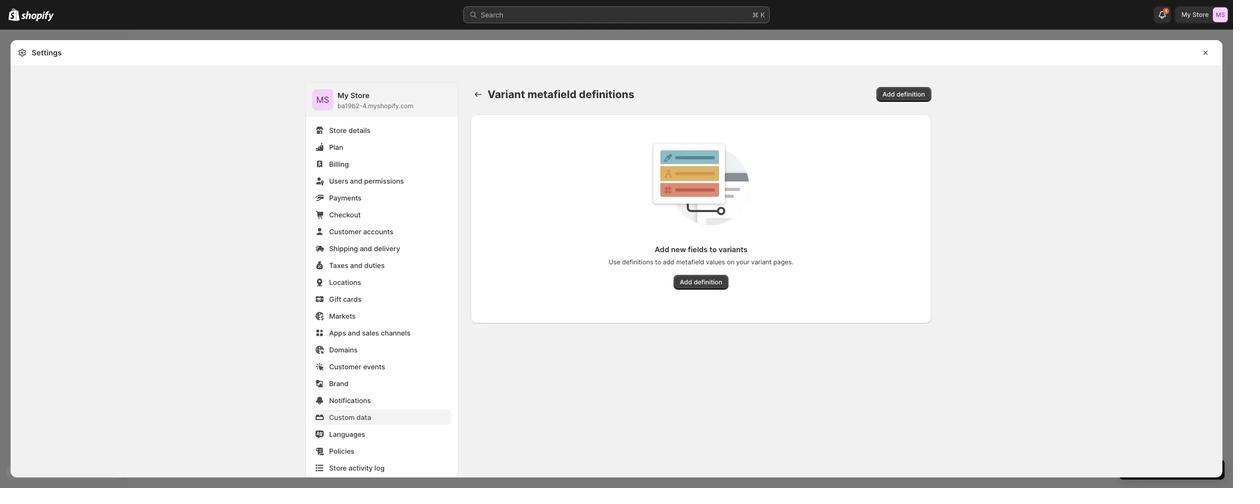 Task type: describe. For each thing, give the bounding box(es) containing it.
and for sales
[[348, 329, 360, 338]]

add for the leftmost add definition link
[[680, 278, 692, 286]]

0 vertical spatial metafield
[[528, 88, 577, 101]]

gift cards link
[[312, 292, 452, 307]]

add for the top add definition link
[[883, 90, 895, 98]]

customer for customer accounts
[[329, 228, 361, 236]]

domains link
[[312, 343, 452, 358]]

1 button
[[1154, 6, 1171, 23]]

shop settings menu element
[[306, 83, 458, 482]]

0 horizontal spatial add definition link
[[674, 275, 729, 290]]

customer for customer events
[[329, 363, 361, 372]]

domains
[[329, 346, 358, 355]]

ms button
[[312, 89, 333, 110]]

channels
[[381, 329, 411, 338]]

taxes
[[329, 262, 348, 270]]

store activity log
[[329, 465, 385, 473]]

my for my store ba19b2-4.myshopify.com
[[338, 91, 349, 100]]

ba19b2-
[[338, 102, 363, 110]]

markets link
[[312, 309, 452, 324]]

search
[[481, 11, 503, 19]]

events
[[363, 363, 385, 372]]

markets
[[329, 312, 356, 321]]

permissions
[[364, 177, 404, 185]]

store inside store details link
[[329, 126, 347, 135]]

k
[[761, 11, 765, 19]]

custom
[[329, 414, 355, 422]]

cards
[[343, 295, 362, 304]]

and for delivery
[[360, 245, 372, 253]]

store right 1
[[1193, 11, 1209, 18]]

definitions inside add new fields to variants use definitions to add metafield values on your variant pages.
[[622, 258, 654, 266]]

plan link
[[312, 140, 452, 155]]

your
[[736, 258, 750, 266]]

store activity log link
[[312, 461, 452, 476]]

add
[[663, 258, 675, 266]]

store inside my store ba19b2-4.myshopify.com
[[350, 91, 370, 100]]

gift
[[329, 295, 341, 304]]

0 vertical spatial add definition link
[[876, 87, 932, 102]]

on
[[727, 258, 735, 266]]

payments
[[329, 194, 362, 202]]

store inside store activity log link
[[329, 465, 347, 473]]

metafield inside add new fields to variants use definitions to add metafield values on your variant pages.
[[676, 258, 704, 266]]

⌘ k
[[753, 11, 765, 19]]

new
[[671, 245, 686, 254]]

and for permissions
[[350, 177, 362, 185]]

custom data
[[329, 414, 371, 422]]

my store
[[1182, 11, 1209, 18]]

shipping and delivery link
[[312, 242, 452, 256]]

0 vertical spatial add definition
[[883, 90, 925, 98]]

languages link
[[312, 428, 452, 442]]

definition for the leftmost add definition link
[[694, 278, 723, 286]]

settings dialog
[[11, 40, 1223, 489]]



Task type: locate. For each thing, give the bounding box(es) containing it.
to left add
[[655, 258, 661, 266]]

log
[[375, 465, 385, 473]]

billing link
[[312, 157, 452, 172]]

my for my store
[[1182, 11, 1191, 18]]

0 vertical spatial add
[[883, 90, 895, 98]]

0 horizontal spatial add definition
[[680, 278, 723, 286]]

definitions
[[579, 88, 635, 101], [622, 258, 654, 266]]

0 vertical spatial definitions
[[579, 88, 635, 101]]

add definition link
[[876, 87, 932, 102], [674, 275, 729, 290]]

add new fields to variants use definitions to add metafield values on your variant pages.
[[609, 245, 794, 266]]

1 horizontal spatial add definition link
[[876, 87, 932, 102]]

1 horizontal spatial my store image
[[1213, 7, 1228, 22]]

variants
[[719, 245, 748, 254]]

0 vertical spatial to
[[710, 245, 717, 254]]

0 horizontal spatial metafield
[[528, 88, 577, 101]]

1 vertical spatial my
[[338, 91, 349, 100]]

1 customer from the top
[[329, 228, 361, 236]]

my up ba19b2-
[[338, 91, 349, 100]]

apps
[[329, 329, 346, 338]]

to up values
[[710, 245, 717, 254]]

customer down domains
[[329, 363, 361, 372]]

taxes and duties
[[329, 262, 385, 270]]

customer inside customer events link
[[329, 363, 361, 372]]

2 horizontal spatial add
[[883, 90, 895, 98]]

checkout
[[329, 211, 361, 219]]

1 horizontal spatial add definition
[[883, 90, 925, 98]]

users
[[329, 177, 348, 185]]

and for duties
[[350, 262, 363, 270]]

to
[[710, 245, 717, 254], [655, 258, 661, 266]]

add definition
[[883, 90, 925, 98], [680, 278, 723, 286]]

customer
[[329, 228, 361, 236], [329, 363, 361, 372]]

1 vertical spatial definitions
[[622, 258, 654, 266]]

my
[[1182, 11, 1191, 18], [338, 91, 349, 100]]

and
[[350, 177, 362, 185], [360, 245, 372, 253], [350, 262, 363, 270], [348, 329, 360, 338]]

customer inside customer accounts link
[[329, 228, 361, 236]]

data
[[357, 414, 371, 422]]

1 horizontal spatial to
[[710, 245, 717, 254]]

1 horizontal spatial shopify image
[[21, 11, 54, 22]]

store details link
[[312, 123, 452, 138]]

customer down checkout
[[329, 228, 361, 236]]

definition for the top add definition link
[[897, 90, 925, 98]]

accounts
[[363, 228, 393, 236]]

1 vertical spatial metafield
[[676, 258, 704, 266]]

my store image right my store
[[1213, 7, 1228, 22]]

1 horizontal spatial definition
[[897, 90, 925, 98]]

0 horizontal spatial definition
[[694, 278, 723, 286]]

and down customer accounts
[[360, 245, 372, 253]]

1 vertical spatial definition
[[694, 278, 723, 286]]

1 vertical spatial to
[[655, 258, 661, 266]]

customer accounts link
[[312, 225, 452, 239]]

locations
[[329, 278, 361, 287]]

0 vertical spatial my store image
[[1213, 7, 1228, 22]]

2 vertical spatial add
[[680, 278, 692, 286]]

add inside add new fields to variants use definitions to add metafield values on your variant pages.
[[655, 245, 669, 254]]

taxes and duties link
[[312, 258, 452, 273]]

and right taxes
[[350, 262, 363, 270]]

1 horizontal spatial my
[[1182, 11, 1191, 18]]

store down policies
[[329, 465, 347, 473]]

1 vertical spatial add definition
[[680, 278, 723, 286]]

metafield down fields
[[676, 258, 704, 266]]

locations link
[[312, 275, 452, 290]]

languages
[[329, 431, 365, 439]]

custom data link
[[312, 411, 452, 425]]

gift cards
[[329, 295, 362, 304]]

policies
[[329, 448, 354, 456]]

0 horizontal spatial add
[[655, 245, 669, 254]]

checkout link
[[312, 208, 452, 222]]

notifications link
[[312, 394, 452, 408]]

sales
[[362, 329, 379, 338]]

users and permissions link
[[312, 174, 452, 189]]

1 vertical spatial customer
[[329, 363, 361, 372]]

brand link
[[312, 377, 452, 392]]

definition
[[897, 90, 925, 98], [694, 278, 723, 286]]

duties
[[364, 262, 385, 270]]

my inside my store ba19b2-4.myshopify.com
[[338, 91, 349, 100]]

variant pages.
[[751, 258, 794, 266]]

my store image
[[1213, 7, 1228, 22], [312, 89, 333, 110]]

notifications
[[329, 397, 371, 405]]

delivery
[[374, 245, 400, 253]]

my store image inside "shop settings menu" element
[[312, 89, 333, 110]]

payments link
[[312, 191, 452, 206]]

store
[[1193, 11, 1209, 18], [350, 91, 370, 100], [329, 126, 347, 135], [329, 465, 347, 473]]

fields
[[688, 245, 708, 254]]

apps and sales channels link
[[312, 326, 452, 341]]

dialog
[[1227, 40, 1233, 478]]

0 vertical spatial definition
[[897, 90, 925, 98]]

values
[[706, 258, 725, 266]]

4.myshopify.com
[[363, 102, 413, 110]]

variant
[[488, 88, 525, 101]]

0 vertical spatial my
[[1182, 11, 1191, 18]]

1 horizontal spatial add
[[680, 278, 692, 286]]

2 customer from the top
[[329, 363, 361, 372]]

⌘
[[753, 11, 759, 19]]

plan
[[329, 143, 343, 152]]

0 horizontal spatial my store image
[[312, 89, 333, 110]]

customer events link
[[312, 360, 452, 375]]

1 vertical spatial add definition link
[[674, 275, 729, 290]]

0 horizontal spatial to
[[655, 258, 661, 266]]

store up ba19b2-
[[350, 91, 370, 100]]

and right users
[[350, 177, 362, 185]]

shipping and delivery
[[329, 245, 400, 253]]

brand
[[329, 380, 349, 388]]

1
[[1166, 8, 1168, 14]]

metafield right variant
[[528, 88, 577, 101]]

1 horizontal spatial metafield
[[676, 258, 704, 266]]

add
[[883, 90, 895, 98], [655, 245, 669, 254], [680, 278, 692, 286]]

customer accounts
[[329, 228, 393, 236]]

store details
[[329, 126, 371, 135]]

policies link
[[312, 444, 452, 459]]

0 horizontal spatial shopify image
[[8, 8, 20, 21]]

1 vertical spatial my store image
[[312, 89, 333, 110]]

store up plan at the top left of the page
[[329, 126, 347, 135]]

billing
[[329, 160, 349, 169]]

1 vertical spatial add
[[655, 245, 669, 254]]

users and permissions
[[329, 177, 404, 185]]

apps and sales channels
[[329, 329, 411, 338]]

shipping
[[329, 245, 358, 253]]

0 horizontal spatial my
[[338, 91, 349, 100]]

my right 1
[[1182, 11, 1191, 18]]

settings
[[32, 48, 62, 57]]

my store image left ba19b2-
[[312, 89, 333, 110]]

0 vertical spatial customer
[[329, 228, 361, 236]]

customer events
[[329, 363, 385, 372]]

shopify image
[[8, 8, 20, 21], [21, 11, 54, 22]]

my store ba19b2-4.myshopify.com
[[338, 91, 413, 110]]

details
[[349, 126, 371, 135]]

metafield
[[528, 88, 577, 101], [676, 258, 704, 266]]

and right apps
[[348, 329, 360, 338]]

use
[[609, 258, 620, 266]]

activity
[[349, 465, 373, 473]]

variant metafield definitions
[[488, 88, 635, 101]]



